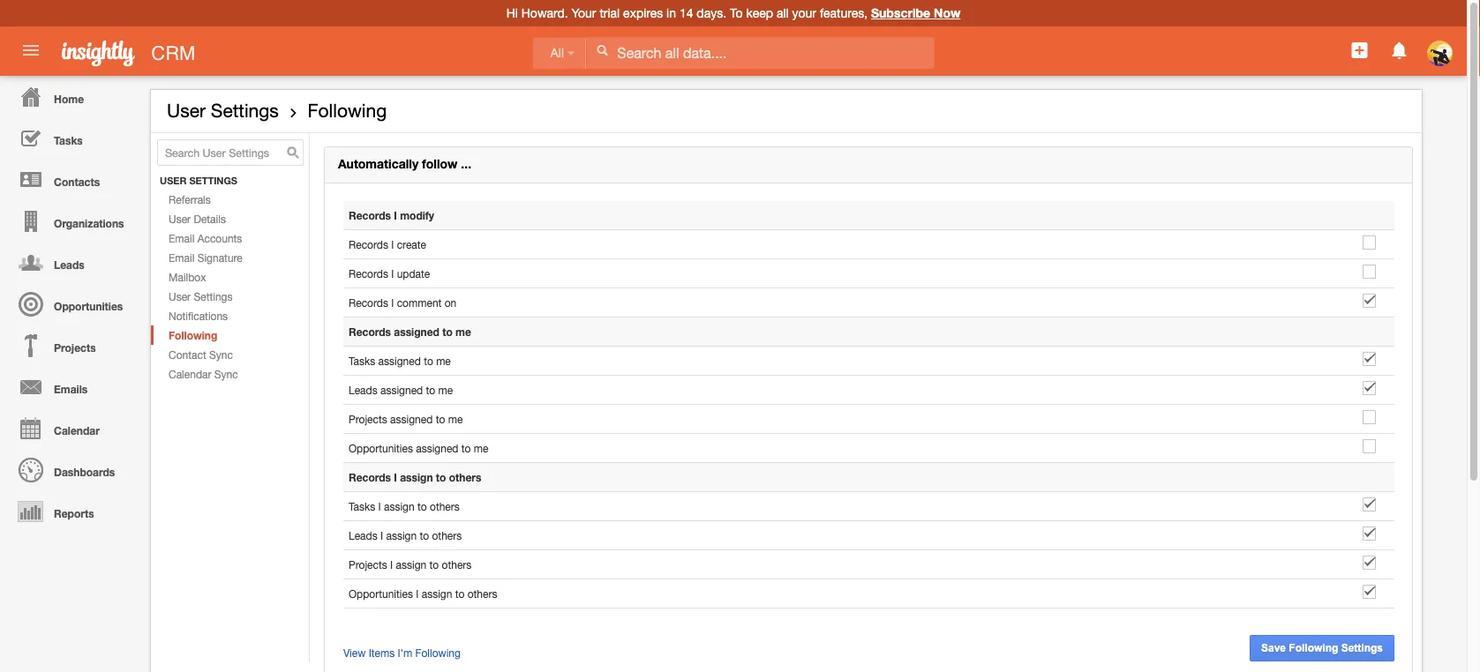 Task type: describe. For each thing, give the bounding box(es) containing it.
i'm
[[398, 647, 412, 659]]

leads for leads assigned to me
[[349, 384, 377, 396]]

i for tasks i assign to others
[[378, 501, 381, 513]]

howard.
[[521, 6, 568, 20]]

contact
[[169, 349, 206, 361]]

notifications link
[[151, 306, 309, 326]]

opportunities link
[[4, 283, 141, 325]]

...
[[461, 157, 471, 171]]

records for records i create
[[349, 238, 388, 251]]

i for records i create
[[391, 238, 394, 251]]

to down the opportunities assigned to me
[[436, 471, 446, 484]]

email signature link
[[151, 248, 309, 268]]

2 vertical spatial user
[[169, 290, 191, 303]]

projects for projects i assign to others
[[349, 559, 387, 571]]

1 vertical spatial following link
[[151, 326, 309, 345]]

projects assigned to me
[[349, 413, 463, 426]]

to down records i assign to others
[[418, 501, 427, 513]]

notifications image
[[1389, 40, 1410, 61]]

on
[[445, 297, 457, 309]]

calendar inside navigation
[[54, 425, 100, 437]]

assign for tasks
[[384, 501, 415, 513]]

to down on at left
[[442, 326, 453, 338]]

reports
[[54, 508, 94, 520]]

leads link
[[4, 242, 141, 283]]

projects for projects assigned to me
[[349, 413, 387, 426]]

calendar link
[[4, 408, 141, 449]]

i for records i assign to others
[[394, 471, 397, 484]]

me for projects assigned to me
[[448, 413, 463, 426]]

me for records assigned to me
[[456, 326, 471, 338]]

all
[[550, 46, 564, 60]]

items
[[369, 647, 395, 659]]

assigned for projects
[[390, 413, 433, 426]]

tasks for tasks
[[54, 134, 83, 147]]

dashboards
[[54, 466, 115, 478]]

calendar sync link
[[151, 365, 309, 384]]

opportunities assigned to me
[[349, 442, 489, 455]]

crm
[[151, 41, 195, 64]]

1 vertical spatial user settings link
[[151, 287, 309, 306]]

assigned for opportunities
[[416, 442, 459, 455]]

to up the opportunities assigned to me
[[436, 413, 445, 426]]

others for opportunities i assign to others
[[468, 588, 497, 600]]

0 vertical spatial sync
[[209, 349, 233, 361]]

opportunities for opportunities
[[54, 300, 123, 312]]

hi howard. your trial expires in 14 days. to keep all your features, subscribe now
[[506, 6, 961, 20]]

user details link
[[151, 209, 309, 229]]

referrals
[[169, 193, 211, 206]]

details
[[194, 213, 226, 225]]

records assigned to me
[[349, 326, 471, 338]]

user settings
[[167, 100, 279, 121]]

assign for leads
[[386, 530, 417, 542]]

signature
[[197, 252, 243, 264]]

subscribe
[[871, 6, 930, 20]]

1 email from the top
[[169, 232, 194, 245]]

i for projects i assign to others
[[390, 559, 393, 571]]

comment
[[397, 297, 442, 309]]

records i create
[[349, 238, 426, 251]]

2 email from the top
[[169, 252, 194, 264]]

to up projects assigned to me
[[426, 384, 435, 396]]

i for leads i assign to others
[[380, 530, 383, 542]]

i for opportunities i assign to others
[[416, 588, 419, 600]]

view
[[343, 647, 366, 659]]

others for tasks i assign to others
[[430, 501, 460, 513]]

1 vertical spatial user
[[169, 213, 191, 225]]

dashboards link
[[4, 449, 141, 491]]

assigned for leads
[[380, 384, 423, 396]]

referrals link
[[151, 190, 309, 209]]

create
[[397, 238, 426, 251]]

projects i assign to others
[[349, 559, 472, 571]]

all link
[[533, 37, 586, 69]]

opportunities i assign to others
[[349, 588, 497, 600]]

tasks i assign to others
[[349, 501, 460, 513]]

leads for leads i assign to others
[[349, 530, 377, 542]]

tasks assigned to me
[[349, 355, 451, 367]]

contacts link
[[4, 159, 141, 200]]

0 vertical spatial user
[[167, 100, 206, 121]]

save following settings button
[[1250, 636, 1395, 662]]

to down records assigned to me
[[424, 355, 433, 367]]

leads for leads
[[54, 259, 85, 271]]

assigned for tasks
[[378, 355, 421, 367]]

Search User Settings text field
[[157, 140, 304, 166]]

modify
[[400, 209, 434, 222]]

settings inside user settings referrals user details email accounts email signature mailbox user settings notifications following contact sync calendar sync
[[194, 290, 233, 303]]

projects link
[[4, 325, 141, 366]]



Task type: vqa. For each thing, say whether or not it's contained in the screenshot.
Records corresponding to Records I modify
yes



Task type: locate. For each thing, give the bounding box(es) containing it.
1 vertical spatial settings
[[194, 290, 233, 303]]

leads i assign to others
[[349, 530, 462, 542]]

user
[[167, 100, 206, 121], [169, 213, 191, 225], [169, 290, 191, 303]]

to
[[442, 326, 453, 338], [424, 355, 433, 367], [426, 384, 435, 396], [436, 413, 445, 426], [461, 442, 471, 455], [436, 471, 446, 484], [418, 501, 427, 513], [420, 530, 429, 542], [429, 559, 439, 571], [455, 588, 465, 600]]

1 vertical spatial tasks
[[349, 355, 375, 367]]

trial
[[600, 6, 620, 20]]

records up tasks i assign to others
[[349, 471, 391, 484]]

i up leads i assign to others on the bottom left
[[378, 501, 381, 513]]

assigned up records i assign to others
[[416, 442, 459, 455]]

all
[[777, 6, 789, 20]]

assigned down tasks assigned to me
[[380, 384, 423, 396]]

records i update
[[349, 268, 430, 280]]

others up projects i assign to others
[[432, 530, 462, 542]]

records for records i update
[[349, 268, 388, 280]]

following down 'notifications'
[[169, 329, 217, 342]]

me down records assigned to me
[[436, 355, 451, 367]]

me down on at left
[[456, 326, 471, 338]]

i for records i modify
[[394, 209, 397, 222]]

records i assign to others
[[349, 471, 481, 484]]

follow
[[422, 157, 458, 171]]

6 records from the top
[[349, 471, 391, 484]]

records i comment on
[[349, 297, 457, 309]]

tasks link
[[4, 117, 141, 159]]

i down projects i assign to others
[[416, 588, 419, 600]]

following link
[[308, 100, 387, 121], [151, 326, 309, 345]]

calendar down contact
[[169, 368, 211, 380]]

user down referrals
[[169, 213, 191, 225]]

features,
[[820, 6, 868, 20]]

expires
[[623, 6, 663, 20]]

projects up 'emails' 'link'
[[54, 342, 96, 354]]

1 vertical spatial opportunities
[[349, 442, 413, 455]]

records up records i update
[[349, 238, 388, 251]]

to up records i assign to others
[[461, 442, 471, 455]]

calendar
[[169, 368, 211, 380], [54, 425, 100, 437]]

home link
[[4, 76, 141, 117]]

2 vertical spatial settings
[[1341, 643, 1383, 655]]

settings
[[211, 100, 279, 121], [194, 290, 233, 303], [1341, 643, 1383, 655]]

navigation
[[0, 76, 141, 532]]

your
[[572, 6, 596, 20]]

mailbox link
[[151, 268, 309, 287]]

user
[[160, 175, 187, 187]]

None checkbox
[[1363, 236, 1376, 250], [1363, 265, 1376, 279], [1363, 294, 1376, 308], [1363, 352, 1376, 366], [1363, 440, 1376, 454], [1363, 527, 1376, 541], [1363, 556, 1376, 570], [1363, 585, 1376, 599], [1363, 236, 1376, 250], [1363, 265, 1376, 279], [1363, 294, 1376, 308], [1363, 352, 1376, 366], [1363, 440, 1376, 454], [1363, 527, 1376, 541], [1363, 556, 1376, 570], [1363, 585, 1376, 599]]

contacts
[[54, 176, 100, 188]]

0 vertical spatial projects
[[54, 342, 96, 354]]

days.
[[697, 6, 727, 20]]

white image
[[596, 44, 608, 56]]

your
[[792, 6, 816, 20]]

records up tasks assigned to me
[[349, 326, 391, 338]]

keep
[[746, 6, 773, 20]]

1 records from the top
[[349, 209, 391, 222]]

tasks up leads i assign to others on the bottom left
[[349, 501, 375, 513]]

0 vertical spatial email
[[169, 232, 194, 245]]

following up automatically
[[308, 100, 387, 121]]

assign down leads i assign to others on the bottom left
[[396, 559, 427, 571]]

2 vertical spatial tasks
[[349, 501, 375, 513]]

assign down the opportunities assigned to me
[[400, 471, 433, 484]]

records down records i update
[[349, 297, 388, 309]]

records for records i modify
[[349, 209, 391, 222]]

0 vertical spatial user settings link
[[167, 100, 279, 121]]

others down records i assign to others
[[430, 501, 460, 513]]

me
[[456, 326, 471, 338], [436, 355, 451, 367], [438, 384, 453, 396], [448, 413, 463, 426], [474, 442, 489, 455]]

1 vertical spatial email
[[169, 252, 194, 264]]

sync up calendar sync 'link'
[[209, 349, 233, 361]]

to up opportunities i assign to others
[[429, 559, 439, 571]]

i
[[394, 209, 397, 222], [391, 238, 394, 251], [391, 268, 394, 280], [391, 297, 394, 309], [394, 471, 397, 484], [378, 501, 381, 513], [380, 530, 383, 542], [390, 559, 393, 571], [416, 588, 419, 600]]

tasks up contacts link
[[54, 134, 83, 147]]

i for records i update
[[391, 268, 394, 280]]

leads
[[54, 259, 85, 271], [349, 384, 377, 396], [349, 530, 377, 542]]

following inside user settings referrals user details email accounts email signature mailbox user settings notifications following contact sync calendar sync
[[169, 329, 217, 342]]

i left modify
[[394, 209, 397, 222]]

settings
[[189, 175, 237, 187]]

0 horizontal spatial calendar
[[54, 425, 100, 437]]

sync
[[209, 349, 233, 361], [214, 368, 238, 380]]

subscribe now link
[[871, 6, 961, 20]]

leads up the opportunities link
[[54, 259, 85, 271]]

following right save
[[1289, 643, 1338, 655]]

projects down leads i assign to others on the bottom left
[[349, 559, 387, 571]]

automatically follow ...
[[338, 157, 471, 171]]

others down the opportunities assigned to me
[[449, 471, 481, 484]]

organizations link
[[4, 200, 141, 242]]

0 vertical spatial following link
[[308, 100, 387, 121]]

assign down projects i assign to others
[[422, 588, 452, 600]]

opportunities down projects assigned to me
[[349, 442, 413, 455]]

assign up leads i assign to others on the bottom left
[[384, 501, 415, 513]]

save
[[1261, 643, 1286, 655]]

tasks
[[54, 134, 83, 147], [349, 355, 375, 367], [349, 501, 375, 513]]

1 vertical spatial sync
[[214, 368, 238, 380]]

0 vertical spatial tasks
[[54, 134, 83, 147]]

Search all data.... text field
[[586, 37, 934, 69]]

now
[[934, 6, 961, 20]]

accounts
[[197, 232, 242, 245]]

assigned down comment
[[394, 326, 439, 338]]

1 horizontal spatial calendar
[[169, 368, 211, 380]]

others for projects i assign to others
[[442, 559, 472, 571]]

email
[[169, 232, 194, 245], [169, 252, 194, 264]]

emails
[[54, 383, 88, 395]]

hi
[[506, 6, 518, 20]]

projects for projects
[[54, 342, 96, 354]]

leads inside navigation
[[54, 259, 85, 271]]

opportunities inside navigation
[[54, 300, 123, 312]]

save following settings
[[1261, 643, 1383, 655]]

records down 'records i create' in the left of the page
[[349, 268, 388, 280]]

others for leads i assign to others
[[432, 530, 462, 542]]

0 vertical spatial opportunities
[[54, 300, 123, 312]]

tasks inside tasks "link"
[[54, 134, 83, 147]]

tasks up leads assigned to me
[[349, 355, 375, 367]]

assigned up leads assigned to me
[[378, 355, 421, 367]]

user settings link up search user settings text box
[[167, 100, 279, 121]]

reports link
[[4, 491, 141, 532]]

projects
[[54, 342, 96, 354], [349, 413, 387, 426], [349, 559, 387, 571]]

2 vertical spatial leads
[[349, 530, 377, 542]]

to
[[730, 6, 743, 20]]

assign for opportunities
[[422, 588, 452, 600]]

view items i'm following
[[343, 647, 461, 659]]

leads down tasks assigned to me
[[349, 384, 377, 396]]

settings inside button
[[1341, 643, 1383, 655]]

tasks for tasks assigned to me
[[349, 355, 375, 367]]

records for records assigned to me
[[349, 326, 391, 338]]

following link up automatically
[[308, 100, 387, 121]]

view items i'm following link
[[343, 647, 461, 659]]

i left 'create'
[[391, 238, 394, 251]]

leads assigned to me
[[349, 384, 453, 396]]

calendar up dashboards link
[[54, 425, 100, 437]]

leads down tasks i assign to others
[[349, 530, 377, 542]]

user down the crm
[[167, 100, 206, 121]]

to down projects i assign to others
[[455, 588, 465, 600]]

others up opportunities i assign to others
[[442, 559, 472, 571]]

opportunities down projects i assign to others
[[349, 588, 413, 600]]

user settings link up 'notifications'
[[151, 287, 309, 306]]

i left update
[[391, 268, 394, 280]]

following inside button
[[1289, 643, 1338, 655]]

1 vertical spatial projects
[[349, 413, 387, 426]]

records for records i comment on
[[349, 297, 388, 309]]

me for tasks assigned to me
[[436, 355, 451, 367]]

email down details
[[169, 232, 194, 245]]

notifications
[[169, 310, 228, 322]]

organizations
[[54, 217, 124, 229]]

0 vertical spatial calendar
[[169, 368, 211, 380]]

tasks for tasks i assign to others
[[349, 501, 375, 513]]

user settings link
[[167, 100, 279, 121], [151, 287, 309, 306]]

i down tasks i assign to others
[[380, 530, 383, 542]]

me for opportunities assigned to me
[[474, 442, 489, 455]]

email up mailbox
[[169, 252, 194, 264]]

records for records i assign to others
[[349, 471, 391, 484]]

email accounts link
[[151, 229, 309, 248]]

assign for projects
[[396, 559, 427, 571]]

to up projects i assign to others
[[420, 530, 429, 542]]

None checkbox
[[1363, 381, 1376, 395], [1363, 411, 1376, 425], [1363, 498, 1376, 512], [1363, 381, 1376, 395], [1363, 411, 1376, 425], [1363, 498, 1376, 512]]

projects inside navigation
[[54, 342, 96, 354]]

following link down 'notifications'
[[151, 326, 309, 345]]

records i modify
[[349, 209, 434, 222]]

assigned up the opportunities assigned to me
[[390, 413, 433, 426]]

automatically
[[338, 157, 419, 171]]

i down leads i assign to others on the bottom left
[[390, 559, 393, 571]]

update
[[397, 268, 430, 280]]

user down mailbox
[[169, 290, 191, 303]]

assign for records
[[400, 471, 433, 484]]

opportunities for opportunities assigned to me
[[349, 442, 413, 455]]

i left comment
[[391, 297, 394, 309]]

calendar inside user settings referrals user details email accounts email signature mailbox user settings notifications following contact sync calendar sync
[[169, 368, 211, 380]]

following right i'm
[[415, 647, 461, 659]]

assigned
[[394, 326, 439, 338], [378, 355, 421, 367], [380, 384, 423, 396], [390, 413, 433, 426], [416, 442, 459, 455]]

records
[[349, 209, 391, 222], [349, 238, 388, 251], [349, 268, 388, 280], [349, 297, 388, 309], [349, 326, 391, 338], [349, 471, 391, 484]]

user settings referrals user details email accounts email signature mailbox user settings notifications following contact sync calendar sync
[[160, 175, 243, 380]]

5 records from the top
[[349, 326, 391, 338]]

me up projects assigned to me
[[438, 384, 453, 396]]

assign down tasks i assign to others
[[386, 530, 417, 542]]

home
[[54, 93, 84, 105]]

2 records from the top
[[349, 238, 388, 251]]

others for records i assign to others
[[449, 471, 481, 484]]

projects down leads assigned to me
[[349, 413, 387, 426]]

i for records i comment on
[[391, 297, 394, 309]]

3 records from the top
[[349, 268, 388, 280]]

me for leads assigned to me
[[438, 384, 453, 396]]

4 records from the top
[[349, 297, 388, 309]]

assign
[[400, 471, 433, 484], [384, 501, 415, 513], [386, 530, 417, 542], [396, 559, 427, 571], [422, 588, 452, 600]]

14
[[680, 6, 693, 20]]

others
[[449, 471, 481, 484], [430, 501, 460, 513], [432, 530, 462, 542], [442, 559, 472, 571], [468, 588, 497, 600]]

opportunities for opportunities i assign to others
[[349, 588, 413, 600]]

following
[[308, 100, 387, 121], [169, 329, 217, 342], [1289, 643, 1338, 655], [415, 647, 461, 659]]

me up the opportunities assigned to me
[[448, 413, 463, 426]]

i up tasks i assign to others
[[394, 471, 397, 484]]

opportunities up the projects link
[[54, 300, 123, 312]]

mailbox
[[169, 271, 206, 283]]

0 vertical spatial settings
[[211, 100, 279, 121]]

contact sync link
[[151, 345, 309, 365]]

me up records i assign to others
[[474, 442, 489, 455]]

1 vertical spatial calendar
[[54, 425, 100, 437]]

2 vertical spatial projects
[[349, 559, 387, 571]]

sync down contact sync link
[[214, 368, 238, 380]]

navigation containing home
[[0, 76, 141, 532]]

1 vertical spatial leads
[[349, 384, 377, 396]]

0 vertical spatial leads
[[54, 259, 85, 271]]

in
[[667, 6, 676, 20]]

records up 'records i create' in the left of the page
[[349, 209, 391, 222]]

2 vertical spatial opportunities
[[349, 588, 413, 600]]

emails link
[[4, 366, 141, 408]]

assigned for records
[[394, 326, 439, 338]]

others down projects i assign to others
[[468, 588, 497, 600]]



